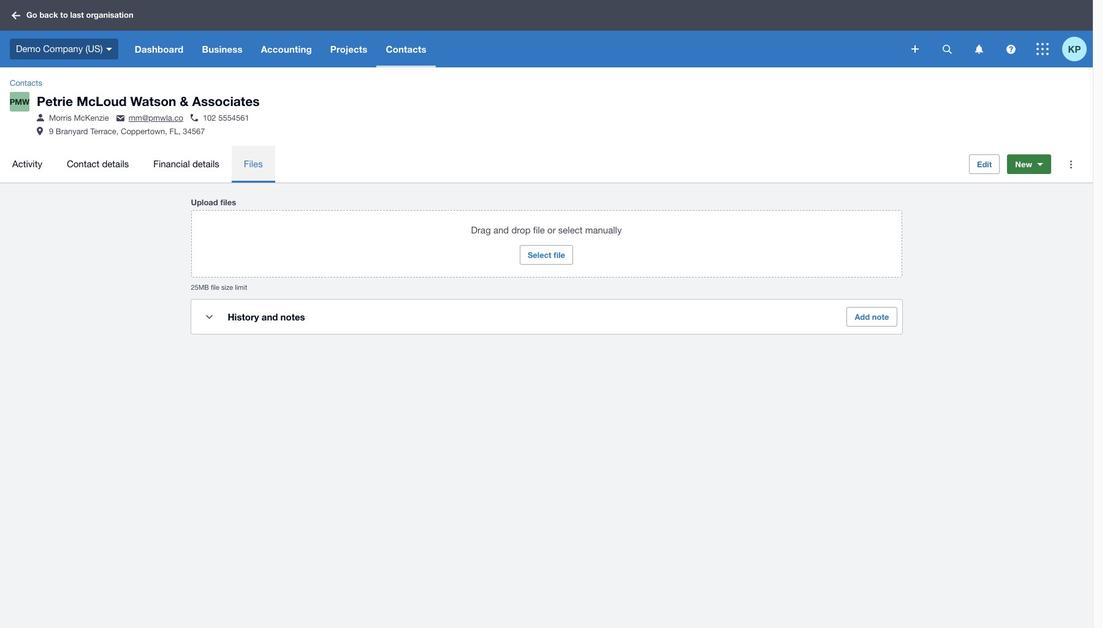 Task type: locate. For each thing, give the bounding box(es) containing it.
svg image
[[12, 11, 20, 19], [943, 44, 952, 54], [975, 44, 983, 54], [912, 45, 919, 53]]

details for financial details
[[193, 159, 219, 169]]

file inside select file button
[[554, 250, 565, 260]]

1 horizontal spatial details
[[193, 159, 219, 169]]

1 vertical spatial and
[[262, 312, 278, 323]]

1 details from the left
[[102, 159, 129, 169]]

add note
[[855, 312, 890, 322]]

1 horizontal spatial and
[[494, 225, 509, 236]]

kp
[[1069, 43, 1082, 54]]

contact details button
[[55, 146, 141, 183]]

mcloud
[[77, 94, 127, 109]]

1 horizontal spatial contacts
[[386, 44, 427, 55]]

morris mckenzie
[[49, 114, 109, 123]]

note
[[873, 312, 890, 322]]

demo company (us) button
[[0, 31, 126, 67]]

menu
[[0, 146, 960, 183]]

contacts
[[386, 44, 427, 55], [10, 79, 42, 88]]

edit button
[[970, 155, 1000, 174]]

0 horizontal spatial svg image
[[106, 48, 112, 51]]

watson
[[130, 94, 176, 109]]

petrie
[[37, 94, 73, 109]]

0 vertical spatial and
[[494, 225, 509, 236]]

file for 25mb file size limit
[[211, 284, 220, 291]]

associates
[[192, 94, 260, 109]]

email image
[[116, 115, 124, 121]]

0 vertical spatial file
[[533, 225, 545, 236]]

menu containing activity
[[0, 146, 960, 183]]

file right select
[[554, 250, 565, 260]]

svg image inside demo company (us) "popup button"
[[106, 48, 112, 51]]

svg image inside go back to last organisation link
[[12, 11, 20, 19]]

9
[[49, 127, 54, 136]]

actions menu image
[[1059, 152, 1084, 177]]

size
[[221, 284, 233, 291]]

and left drop on the top
[[494, 225, 509, 236]]

1 horizontal spatial svg image
[[1007, 44, 1016, 54]]

kp button
[[1063, 31, 1094, 67]]

mckenzie
[[74, 114, 109, 123]]

2 vertical spatial file
[[211, 284, 220, 291]]

0 vertical spatial contacts
[[386, 44, 427, 55]]

contact
[[67, 159, 99, 169]]

toggle image
[[206, 315, 213, 319]]

and for history
[[262, 312, 278, 323]]

file
[[533, 225, 545, 236], [554, 250, 565, 260], [211, 284, 220, 291]]

25mb
[[191, 284, 209, 291]]

branyard
[[56, 127, 88, 136]]

0 horizontal spatial and
[[262, 312, 278, 323]]

contacts for contacts 'popup button'
[[386, 44, 427, 55]]

1 vertical spatial file
[[554, 250, 565, 260]]

select file button
[[520, 245, 573, 265]]

file left size
[[211, 284, 220, 291]]

svg image
[[1037, 43, 1049, 55], [1007, 44, 1016, 54], [106, 48, 112, 51]]

drag
[[471, 225, 491, 236]]

primary person image
[[37, 114, 44, 122]]

go
[[26, 10, 37, 20]]

dashboard link
[[126, 31, 193, 67]]

(us)
[[85, 43, 103, 54]]

select file
[[528, 250, 565, 260]]

new
[[1016, 160, 1033, 169]]

and
[[494, 225, 509, 236], [262, 312, 278, 323]]

select
[[559, 225, 583, 236]]

contacts inside contacts 'popup button'
[[386, 44, 427, 55]]

2 details from the left
[[193, 159, 219, 169]]

contacts for contacts link
[[10, 79, 42, 88]]

2 horizontal spatial file
[[554, 250, 565, 260]]

banner
[[0, 0, 1094, 67]]

add
[[855, 312, 870, 322]]

5554561
[[218, 114, 249, 123]]

mm@pmwla.co link
[[129, 114, 183, 123]]

contacts inside contacts link
[[10, 79, 42, 88]]

contacts right projects popup button
[[386, 44, 427, 55]]

details right financial
[[193, 159, 219, 169]]

102 5554561
[[203, 114, 249, 123]]

financial details button
[[141, 146, 232, 183]]

morris
[[49, 114, 72, 123]]

contacts button
[[377, 31, 436, 67]]

last
[[70, 10, 84, 20]]

file left or
[[533, 225, 545, 236]]

history and notes
[[228, 312, 305, 323]]

fl,
[[170, 127, 181, 136]]

0 horizontal spatial file
[[211, 284, 220, 291]]

contacts up pmw
[[10, 79, 42, 88]]

0 horizontal spatial details
[[102, 159, 129, 169]]

and left notes
[[262, 312, 278, 323]]

drop
[[512, 225, 531, 236]]

demo company (us)
[[16, 43, 103, 54]]

0 horizontal spatial contacts
[[10, 79, 42, 88]]

&
[[180, 94, 189, 109]]

go back to last organisation
[[26, 10, 133, 20]]

details
[[102, 159, 129, 169], [193, 159, 219, 169]]

1 vertical spatial contacts
[[10, 79, 42, 88]]

activity button
[[0, 146, 55, 183]]

details right contact
[[102, 159, 129, 169]]



Task type: vqa. For each thing, say whether or not it's contained in the screenshot.
THE PURCHASES
no



Task type: describe. For each thing, give the bounding box(es) containing it.
dashboard
[[135, 44, 184, 55]]

upload
[[191, 198, 218, 207]]

company
[[43, 43, 83, 54]]

1 horizontal spatial file
[[533, 225, 545, 236]]

102
[[203, 114, 216, 123]]

contact details
[[67, 159, 129, 169]]

coppertown,
[[121, 127, 167, 136]]

files
[[244, 159, 263, 169]]

banner containing kp
[[0, 0, 1094, 67]]

upload files
[[191, 198, 236, 207]]

34567
[[183, 127, 205, 136]]

files button
[[232, 146, 275, 183]]

and for drag
[[494, 225, 509, 236]]

toggle button
[[197, 305, 222, 329]]

billing address image
[[37, 127, 43, 135]]

drag and drop file or select manually
[[471, 225, 622, 236]]

organisation
[[86, 10, 133, 20]]

terrace,
[[90, 127, 119, 136]]

history
[[228, 312, 259, 323]]

mm@pmwla.co
[[129, 114, 183, 123]]

to
[[60, 10, 68, 20]]

file for select file
[[554, 250, 565, 260]]

projects
[[330, 44, 368, 55]]

add note button
[[847, 307, 898, 327]]

edit
[[978, 160, 993, 169]]

or
[[548, 225, 556, 236]]

business button
[[193, 31, 252, 67]]

back
[[40, 10, 58, 20]]

files
[[220, 198, 236, 207]]

projects button
[[321, 31, 377, 67]]

financial
[[154, 159, 190, 169]]

go back to last organisation link
[[7, 4, 141, 26]]

business
[[202, 44, 243, 55]]

2 horizontal spatial svg image
[[1037, 43, 1049, 55]]

details for contact details
[[102, 159, 129, 169]]

contacts link
[[5, 77, 47, 90]]

financial details
[[154, 159, 219, 169]]

demo
[[16, 43, 40, 54]]

25mb file size limit
[[191, 284, 247, 291]]

activity
[[12, 159, 42, 169]]

select
[[528, 250, 552, 260]]

accounting
[[261, 44, 312, 55]]

petrie mcloud watson & associates
[[37, 94, 260, 109]]

notes
[[281, 312, 305, 323]]

new button
[[1008, 155, 1052, 174]]

pmw
[[10, 97, 30, 107]]

manually
[[585, 225, 622, 236]]

limit
[[235, 284, 247, 291]]

accounting button
[[252, 31, 321, 67]]

phone number image
[[191, 114, 198, 122]]

9 branyard terrace, coppertown, fl, 34567
[[49, 127, 205, 136]]



